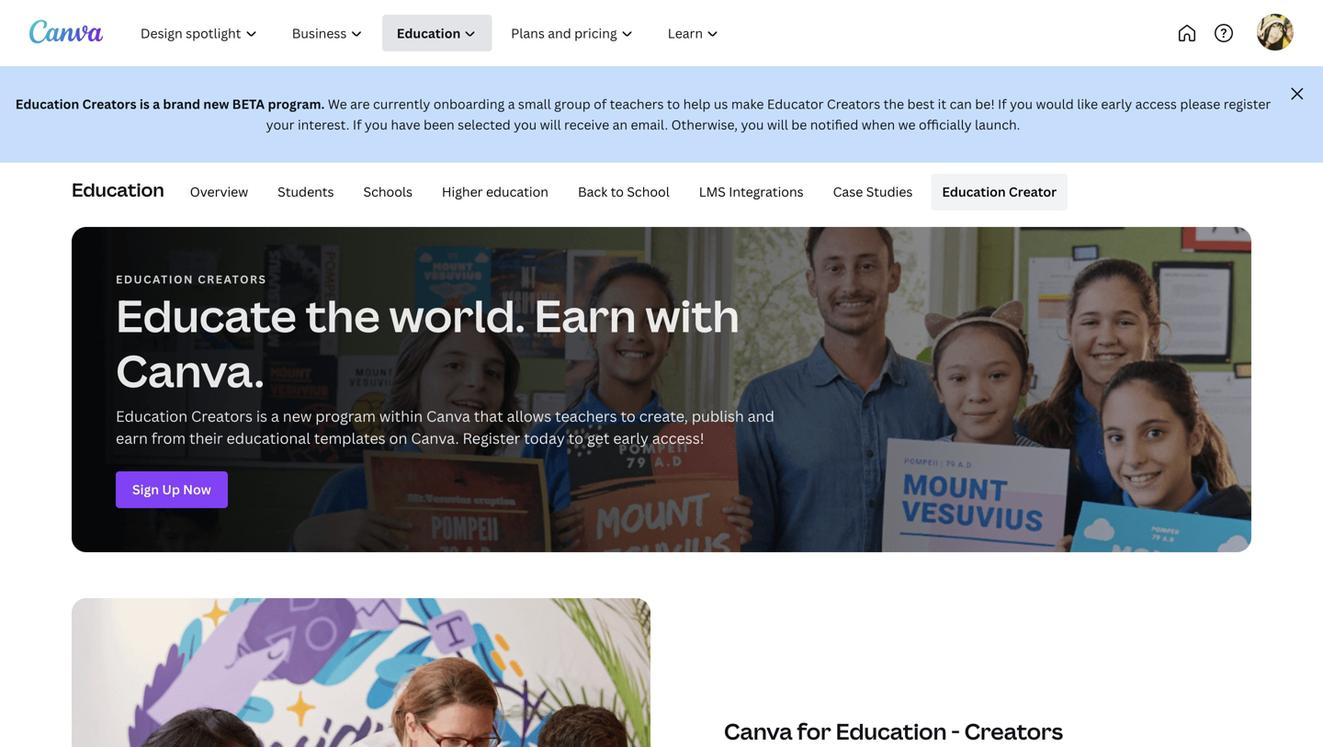 Task type: locate. For each thing, give the bounding box(es) containing it.
register
[[463, 428, 520, 448]]

1 vertical spatial the
[[306, 285, 380, 345]]

1 horizontal spatial will
[[767, 116, 788, 133]]

the
[[884, 95, 904, 113], [306, 285, 380, 345]]

will left be
[[767, 116, 788, 133]]

schools
[[363, 183, 412, 200]]

canva left for
[[724, 716, 793, 746]]

education
[[15, 95, 79, 113], [72, 177, 164, 202], [942, 183, 1006, 200], [116, 271, 194, 286], [116, 406, 188, 426], [836, 716, 947, 746]]

a left small at the left top of page
[[508, 95, 515, 113]]

1 vertical spatial new
[[283, 406, 312, 426]]

back to school
[[578, 183, 670, 200]]

0 horizontal spatial new
[[203, 95, 229, 113]]

education inside menu bar
[[942, 183, 1006, 200]]

1 horizontal spatial early
[[1101, 95, 1132, 113]]

0 vertical spatial is
[[139, 95, 150, 113]]

0 vertical spatial teachers
[[610, 95, 664, 113]]

new inside education creators educate the world. earn with canva. education creators is a new program within canva that allows teachers to create, publish and earn from their educational templates on canva. register today to get early access!
[[283, 406, 312, 426]]

1 will from the left
[[540, 116, 561, 133]]

creators inside we are currently onboarding a small group of teachers to help us make educator creators the best it can be! if you would like early access please register your interest. if you have been selected you will receive an email. otherwise, you will be notified when we officially launch.
[[827, 95, 880, 113]]

0 vertical spatial canva
[[426, 406, 470, 426]]

education
[[486, 183, 548, 200]]

teachers inside we are currently onboarding a small group of teachers to help us make educator creators the best it can be! if you would like early access please register your interest. if you have been selected you will receive an email. otherwise, you will be notified when we officially launch.
[[610, 95, 664, 113]]

teachers up email.
[[610, 95, 664, 113]]

will
[[540, 116, 561, 133], [767, 116, 788, 133]]

school
[[627, 183, 670, 200]]

1 vertical spatial teachers
[[555, 406, 617, 426]]

0 horizontal spatial canva.
[[116, 340, 264, 400]]

teachers up get
[[555, 406, 617, 426]]

be!
[[975, 95, 995, 113]]

schools link
[[352, 173, 424, 210]]

education creators educate the world. earn with canva. education creators is a new program within canva that allows teachers to create, publish and earn from their educational templates on canva. register today to get early access!
[[116, 271, 774, 448]]

0 horizontal spatial if
[[353, 116, 362, 133]]

2 will from the left
[[767, 116, 788, 133]]

students link
[[267, 173, 345, 210]]

a left brand
[[153, 95, 160, 113]]

early right like
[[1101, 95, 1132, 113]]

1 vertical spatial is
[[256, 406, 267, 426]]

0 vertical spatial the
[[884, 95, 904, 113]]

canva. right 'on' at the bottom of the page
[[411, 428, 459, 448]]

to right 'back'
[[611, 183, 624, 200]]

2 horizontal spatial a
[[508, 95, 515, 113]]

1 horizontal spatial new
[[283, 406, 312, 426]]

new left beta
[[203, 95, 229, 113]]

is left brand
[[139, 95, 150, 113]]

1 horizontal spatial canva
[[724, 716, 793, 746]]

that
[[474, 406, 503, 426]]

higher
[[442, 183, 483, 200]]

case studies link
[[822, 173, 924, 210]]

1 horizontal spatial if
[[998, 95, 1007, 113]]

if down are
[[353, 116, 362, 133]]

education for education creator
[[942, 183, 1006, 200]]

been
[[424, 116, 455, 133]]

teachers
[[610, 95, 664, 113], [555, 406, 617, 426]]

to left help on the right top of the page
[[667, 95, 680, 113]]

1 vertical spatial canva
[[724, 716, 793, 746]]

a up the educational
[[271, 406, 279, 426]]

you up launch. in the right of the page
[[1010, 95, 1033, 113]]

like
[[1077, 95, 1098, 113]]

early
[[1101, 95, 1132, 113], [613, 428, 649, 448]]

we
[[898, 116, 916, 133]]

top level navigation element
[[125, 15, 797, 51]]

new
[[203, 95, 229, 113], [283, 406, 312, 426]]

we are currently onboarding a small group of teachers to help us make educator creators the best it can be! if you would like early access please register your interest. if you have been selected you will receive an email. otherwise, you will be notified when we officially launch.
[[266, 95, 1271, 133]]

0 horizontal spatial the
[[306, 285, 380, 345]]

interest.
[[298, 116, 350, 133]]

educate
[[116, 285, 297, 345]]

0 vertical spatial early
[[1101, 95, 1132, 113]]

1 vertical spatial early
[[613, 428, 649, 448]]

from
[[151, 428, 186, 448]]

onboarding
[[433, 95, 505, 113]]

back to school link
[[567, 173, 681, 210]]

1 horizontal spatial is
[[256, 406, 267, 426]]

new up the educational
[[283, 406, 312, 426]]

education creators is a brand new beta program.
[[15, 95, 325, 113]]

0 horizontal spatial will
[[540, 116, 561, 133]]

program
[[315, 406, 376, 426]]

0 horizontal spatial early
[[613, 428, 649, 448]]

earn
[[534, 285, 636, 345]]

we
[[328, 95, 347, 113]]

to left create,
[[621, 406, 636, 426]]

0 vertical spatial canva.
[[116, 340, 264, 400]]

0 horizontal spatial canva
[[426, 406, 470, 426]]

creators up notified
[[827, 95, 880, 113]]

1 vertical spatial canva.
[[411, 428, 459, 448]]

launch.
[[975, 116, 1020, 133]]

0 vertical spatial new
[[203, 95, 229, 113]]

is
[[139, 95, 150, 113], [256, 406, 267, 426]]

1 horizontal spatial a
[[271, 406, 279, 426]]

early right get
[[613, 428, 649, 448]]

help
[[683, 95, 711, 113]]

you down are
[[365, 116, 388, 133]]

teachers inside education creators educate the world. earn with canva. education creators is a new program within canva that allows teachers to create, publish and earn from their educational templates on canva. register today to get early access!
[[555, 406, 617, 426]]

an
[[612, 116, 628, 133]]

overview
[[190, 183, 248, 200]]

is up the educational
[[256, 406, 267, 426]]

small
[[518, 95, 551, 113]]

be
[[791, 116, 807, 133]]

if right 'be!'
[[998, 95, 1007, 113]]

world.
[[389, 285, 525, 345]]

allows
[[507, 406, 552, 426]]

create,
[[639, 406, 688, 426]]

a inside education creators educate the world. earn with canva. education creators is a new program within canva that allows teachers to create, publish and earn from their educational templates on canva. register today to get early access!
[[271, 406, 279, 426]]

canva
[[426, 406, 470, 426], [724, 716, 793, 746]]

please
[[1180, 95, 1220, 113]]

education for education creators educate the world. earn with canva. education creators is a new program within canva that allows teachers to create, publish and earn from their educational templates on canva. register today to get early access!
[[116, 271, 194, 286]]

case
[[833, 183, 863, 200]]

and
[[748, 406, 774, 426]]

case studies
[[833, 183, 913, 200]]

if
[[998, 95, 1007, 113], [353, 116, 362, 133]]

would
[[1036, 95, 1074, 113]]

0 vertical spatial if
[[998, 95, 1007, 113]]

earn
[[116, 428, 148, 448]]

1 horizontal spatial the
[[884, 95, 904, 113]]

menu bar
[[172, 173, 1068, 210]]

of
[[594, 95, 607, 113]]

today
[[524, 428, 565, 448]]

access!
[[652, 428, 704, 448]]

a
[[153, 95, 160, 113], [508, 95, 515, 113], [271, 406, 279, 426]]

will down small at the left top of page
[[540, 116, 561, 133]]

make
[[731, 95, 764, 113]]

canva inside education creators educate the world. earn with canva. education creators is a new program within canva that allows teachers to create, publish and earn from their educational templates on canva. register today to get early access!
[[426, 406, 470, 426]]

canva left that
[[426, 406, 470, 426]]

canva.
[[116, 340, 264, 400], [411, 428, 459, 448]]

menu bar containing overview
[[172, 173, 1068, 210]]

educator
[[767, 95, 824, 113]]

1 horizontal spatial canva.
[[411, 428, 459, 448]]

creators left brand
[[82, 95, 136, 113]]

1 vertical spatial if
[[353, 116, 362, 133]]

educational
[[227, 428, 310, 448]]

creators
[[82, 95, 136, 113], [827, 95, 880, 113], [198, 271, 267, 286], [191, 406, 253, 426], [964, 716, 1063, 746]]

to
[[667, 95, 680, 113], [611, 183, 624, 200], [621, 406, 636, 426], [568, 428, 584, 448]]

canva. up the their
[[116, 340, 264, 400]]

the inside we are currently onboarding a small group of teachers to help us make educator creators the best it can be! if you would like early access please register your interest. if you have been selected you will receive an email. otherwise, you will be notified when we officially launch.
[[884, 95, 904, 113]]



Task type: describe. For each thing, give the bounding box(es) containing it.
you down make
[[741, 116, 764, 133]]

integrations
[[729, 183, 804, 200]]

templates
[[314, 428, 386, 448]]

back
[[578, 183, 608, 200]]

lms integrations link
[[688, 173, 815, 210]]

on
[[389, 428, 407, 448]]

students
[[278, 183, 334, 200]]

it
[[938, 95, 947, 113]]

currently
[[373, 95, 430, 113]]

early inside we are currently onboarding a small group of teachers to help us make educator creators the best it can be! if you would like early access please register your interest. if you have been selected you will receive an email. otherwise, you will be notified when we officially launch.
[[1101, 95, 1132, 113]]

early inside education creators educate the world. earn with canva. education creators is a new program within canva that allows teachers to create, publish and earn from their educational templates on canva. register today to get early access!
[[613, 428, 649, 448]]

to left get
[[568, 428, 584, 448]]

creator
[[1009, 183, 1057, 200]]

us
[[714, 95, 728, 113]]

education creator link
[[931, 173, 1068, 210]]

their
[[189, 428, 223, 448]]

education creator
[[942, 183, 1057, 200]]

officially
[[919, 116, 972, 133]]

register
[[1224, 95, 1271, 113]]

creators down overview link
[[198, 271, 267, 286]]

creators right -
[[964, 716, 1063, 746]]

selected
[[458, 116, 511, 133]]

creators up the their
[[191, 406, 253, 426]]

when
[[862, 116, 895, 133]]

-
[[951, 716, 960, 746]]

group
[[554, 95, 591, 113]]

for
[[797, 716, 831, 746]]

education for education creators is a brand new beta program.
[[15, 95, 79, 113]]

email.
[[631, 116, 668, 133]]

beta
[[232, 95, 265, 113]]

canva for education - creators
[[724, 716, 1063, 746]]

are
[[350, 95, 370, 113]]

the inside education creators educate the world. earn with canva. education creators is a new program within canva that allows teachers to create, publish and earn from their educational templates on canva. register today to get early access!
[[306, 285, 380, 345]]

to inside menu bar
[[611, 183, 624, 200]]

best
[[907, 95, 935, 113]]

0 horizontal spatial a
[[153, 95, 160, 113]]

lms integrations
[[699, 183, 804, 200]]

with
[[645, 285, 740, 345]]

lms
[[699, 183, 726, 200]]

is inside education creators educate the world. earn with canva. education creators is a new program within canva that allows teachers to create, publish and earn from their educational templates on canva. register today to get early access!
[[256, 406, 267, 426]]

education for education
[[72, 177, 164, 202]]

otherwise,
[[671, 116, 738, 133]]

overview link
[[179, 173, 259, 210]]

program.
[[268, 95, 325, 113]]

0 horizontal spatial is
[[139, 95, 150, 113]]

notified
[[810, 116, 858, 133]]

access
[[1135, 95, 1177, 113]]

you down small at the left top of page
[[514, 116, 537, 133]]

within
[[379, 406, 423, 426]]

a inside we are currently onboarding a small group of teachers to help us make educator creators the best it can be! if you would like early access please register your interest. if you have been selected you will receive an email. otherwise, you will be notified when we officially launch.
[[508, 95, 515, 113]]

have
[[391, 116, 420, 133]]

get
[[587, 428, 610, 448]]

studies
[[866, 183, 913, 200]]

to inside we are currently onboarding a small group of teachers to help us make educator creators the best it can be! if you would like early access please register your interest. if you have been selected you will receive an email. otherwise, you will be notified when we officially launch.
[[667, 95, 680, 113]]

higher education link
[[431, 173, 560, 210]]

can
[[950, 95, 972, 113]]

receive
[[564, 116, 609, 133]]

brand
[[163, 95, 200, 113]]

your
[[266, 116, 294, 133]]

publish
[[692, 406, 744, 426]]

higher education
[[442, 183, 548, 200]]



Task type: vqa. For each thing, say whether or not it's contained in the screenshot.
right A
yes



